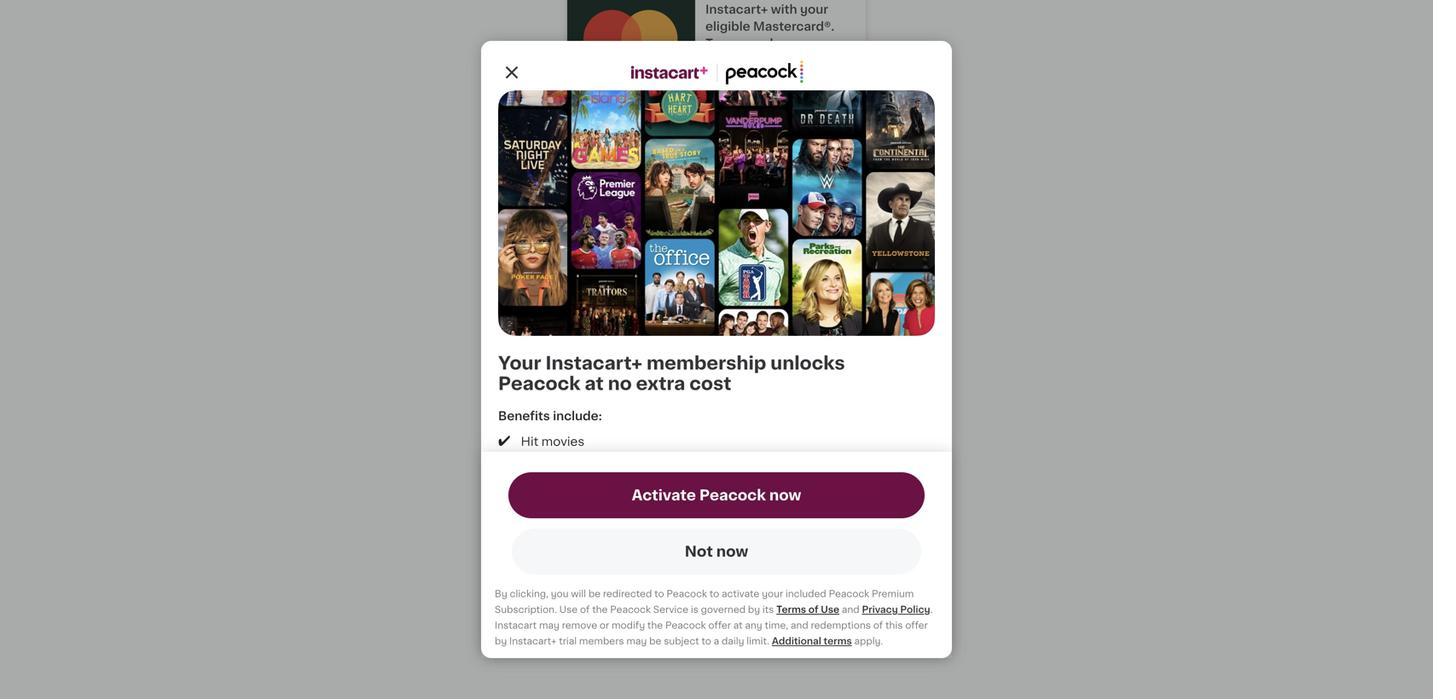 Task type: describe. For each thing, give the bounding box(es) containing it.
not now
[[685, 545, 749, 559]]

.
[[931, 605, 933, 615]]

1 offer from the left
[[709, 621, 731, 631]]

costco
[[786, 517, 831, 529]]

your instacart+ membership unlocks peacock at no extra cost
[[498, 355, 849, 393]]

terms of use and privacy policy
[[777, 605, 931, 615]]

by clicking, you will be redirected to peacock to activate your included peacock premium subscription. use of the peacock service is governed by its
[[495, 590, 917, 615]]

terms inside join instacart+ and get peacock at no extra cost. terms apply.
[[740, 186, 778, 198]]

the inside . instacart may remove or modify the peacock offer at any time, and redemptions of this offer by instacart+ trial members may be subject to a daily limit.
[[648, 621, 663, 631]]

subject
[[664, 637, 699, 646]]

get up to 12 months of free delivery with chase
[[706, 317, 854, 346]]

,
[[846, 503, 849, 518]]

membership inside enjoy $20 off your instacart+ membership renewal with costco
[[771, 500, 849, 512]]

no for membership
[[608, 375, 632, 393]]

off
[[770, 483, 788, 495]]

$20
[[743, 483, 767, 495]]

policy
[[901, 605, 931, 615]]

additional
[[772, 637, 822, 646]]

and inside join instacart+ and get peacock at no extra cost. terms apply.
[[801, 152, 824, 164]]

2 redeem button from the top
[[706, 369, 856, 397]]

instacart+ inside . instacart may remove or modify the peacock offer at any time, and redemptions of this offer by instacart+ trial members may be subject to a daily limit.
[[509, 637, 557, 646]]

2 offer from the left
[[906, 621, 928, 631]]

is
[[691, 605, 699, 615]]

not
[[685, 545, 713, 559]]

continue
[[644, 611, 715, 625]]

benefits include:
[[498, 410, 602, 422]]

peacock inside button
[[700, 489, 766, 503]]

continue shopping
[[644, 611, 790, 625]]

on
[[637, 522, 655, 537]]

activate
[[722, 590, 760, 599]]

by inside . instacart may remove or modify the peacock offer at any time, and redemptions of this offer by instacart+ trial members may be subject to a daily limit.
[[495, 637, 507, 646]]

to up service
[[655, 590, 664, 599]]

benefits
[[498, 410, 550, 422]]

with inside enjoy $20 off your instacart+ membership renewal with costco
[[757, 517, 783, 529]]

and up redemptions
[[842, 605, 860, 615]]

redeem for fifth 'redeem' button from the top
[[706, 548, 757, 560]]

instacart plus image
[[578, 427, 855, 474]]

be inside . instacart may remove or modify the peacock offer at any time, and redemptions of this offer by instacart+ trial members may be subject to a daily limit.
[[649, 637, 662, 646]]

modify
[[612, 621, 645, 631]]

unlocks
[[771, 355, 845, 372]]

learn
[[706, 213, 740, 225]]

up
[[731, 317, 747, 329]]

at for membership
[[585, 375, 604, 393]]

enjoy for enjoy $20 off your instacart+ membership renewal with costco
[[706, 483, 740, 495]]

join instacart+ and get peacock at no extra cost. terms apply.
[[706, 152, 851, 198]]

cost.
[[706, 186, 737, 198]]

. instacart may remove or modify the peacock offer at any time, and redemptions of this offer by instacart+ trial members may be subject to a daily limit.
[[495, 605, 935, 646]]

peacock inside join instacart+ and get peacock at no extra cost. terms apply.
[[706, 169, 759, 181]]

membership inside your instacart+ membership unlocks peacock at no extra cost
[[647, 355, 767, 372]]

4 redeem button from the top
[[706, 535, 856, 562]]

redirected
[[603, 590, 652, 599]]

instacart+ inside enjoy $20 off your instacart+ membership renewal with costco
[[706, 500, 768, 512]]

any
[[745, 621, 763, 631]]

enjoy for enjoy unlimited free delivery over $35
[[558, 503, 599, 518]]

apply. inside join instacart+ and get peacock at no extra cost. terms apply.
[[780, 186, 818, 198]]

activate
[[632, 489, 696, 503]]

✔ hit movies
[[498, 434, 585, 448]]

✔
[[498, 434, 511, 448]]

peacock inside your instacart+ membership unlocks peacock at no extra cost
[[498, 375, 581, 393]]

pickup,
[[659, 522, 712, 537]]

members
[[579, 637, 624, 646]]

enjoy $20 off your instacart+ membership renewal with costco
[[706, 483, 852, 529]]

more
[[743, 213, 775, 225]]

activate peacock now link
[[509, 473, 925, 519]]

back
[[598, 522, 633, 537]]

be inside by clicking, you will be redirected to peacock to activate your included peacock premium subscription. use of the peacock service is governed by its
[[589, 590, 601, 599]]

peacock up is
[[667, 590, 707, 599]]

0 horizontal spatial now
[[717, 545, 749, 559]]

will
[[571, 590, 586, 599]]

terms
[[824, 637, 852, 646]]

apply.
[[745, 351, 783, 363]]

limit.
[[747, 637, 770, 646]]

chase
[[815, 334, 854, 346]]

peacock inside . instacart may remove or modify the peacock offer at any time, and redemptions of this offer by instacart+ trial members may be subject to a daily limit.
[[666, 621, 706, 631]]

peacock up terms of use and privacy policy in the bottom of the page
[[829, 590, 870, 599]]

join
[[706, 152, 732, 164]]

privacy policy link
[[862, 605, 931, 615]]

terms for terms of use and privacy policy
[[777, 605, 806, 615]]

to inside . instacart may remove or modify the peacock offer at any time, and redemptions of this offer by instacart+ trial members may be subject to a daily limit.
[[702, 637, 712, 646]]

instacart+ & peacock image
[[631, 59, 803, 86]]

continue shopping button
[[500, 595, 934, 641]]

additional terms link
[[772, 637, 852, 646]]

premium
[[872, 590, 914, 599]]

over
[[779, 503, 813, 518]]

lower
[[716, 522, 755, 537]]

apply. inside "your instacart+ membership unlocks peacock at no extra cost" dialog
[[855, 637, 883, 646]]

service
[[653, 605, 689, 615]]

terms apply.
[[706, 334, 858, 363]]

use inside by clicking, you will be redirected to peacock to activate your included peacock premium subscription. use of the peacock service is governed by its
[[560, 605, 578, 615]]

or
[[600, 621, 609, 631]]

by inside by clicking, you will be redirected to peacock to activate your included peacock premium subscription. use of the peacock service is governed by its
[[748, 605, 760, 615]]



Task type: locate. For each thing, give the bounding box(es) containing it.
of down privacy
[[874, 621, 883, 631]]

at inside join instacart+ and get peacock at no extra cost. terms apply.
[[762, 169, 774, 181]]

0 vertical spatial redeem
[[706, 65, 757, 77]]

1 horizontal spatial your
[[791, 483, 819, 495]]

2 horizontal spatial at
[[762, 169, 774, 181]]

redeem for 3rd 'redeem' button
[[706, 382, 757, 394]]

the
[[592, 605, 608, 615], [648, 621, 663, 631]]

peacock up subject
[[666, 621, 706, 631]]

free inside "welcome to" dialog
[[679, 503, 710, 518]]

of up remove
[[580, 605, 590, 615]]

hit
[[521, 436, 539, 448]]

0 horizontal spatial no
[[608, 375, 632, 393]]

with inside get up to 12 months of free delivery with chase
[[786, 334, 812, 346]]

extra down get
[[796, 169, 827, 181]]

activate peacock now
[[632, 489, 802, 503]]

2 vertical spatial redeem
[[706, 548, 757, 560]]

0 vertical spatial apply.
[[780, 186, 818, 198]]

1 horizontal spatial by
[[748, 605, 760, 615]]

to left a
[[702, 637, 712, 646]]

include:
[[553, 410, 602, 422]]

be
[[589, 590, 601, 599], [649, 637, 662, 646]]

1 vertical spatial no
[[608, 375, 632, 393]]

service
[[759, 522, 812, 537]]

more.
[[696, 541, 737, 556]]

activate peacock now button
[[509, 473, 925, 519]]

0 vertical spatial terms
[[740, 186, 778, 198]]

extra for and
[[796, 169, 827, 181]]

0 vertical spatial be
[[589, 590, 601, 599]]

0 vertical spatial now
[[770, 489, 802, 503]]

1 horizontal spatial now
[[770, 489, 802, 503]]

5 redeem button from the top
[[706, 545, 757, 562]]

movies
[[542, 436, 585, 448]]

free inside get up to 12 months of free delivery with chase
[[706, 334, 731, 346]]

no inside your instacart+ membership unlocks peacock at no extra cost
[[608, 375, 632, 393]]

at inside . instacart may remove or modify the peacock offer at any time, and redemptions of this offer by instacart+ trial members may be subject to a daily limit.
[[734, 621, 743, 631]]

now down the lower
[[717, 545, 749, 559]]

0 vertical spatial membership
[[647, 355, 767, 372]]

shopping
[[718, 611, 790, 625]]

its
[[763, 605, 774, 615]]

1 vertical spatial delivery
[[714, 503, 776, 518]]

1 vertical spatial your
[[762, 590, 783, 599]]

1 vertical spatial apply.
[[855, 637, 883, 646]]

free
[[706, 334, 731, 346], [679, 503, 710, 518]]

at up include:
[[585, 375, 604, 393]]

with down months
[[786, 334, 812, 346]]

learn more
[[706, 213, 775, 225]]

peacock up cost.
[[706, 169, 759, 181]]

delivery inside "welcome to" dialog
[[714, 503, 776, 518]]

0 vertical spatial delivery
[[734, 334, 783, 346]]

get
[[827, 152, 848, 164]]

extra
[[796, 169, 827, 181], [636, 375, 685, 393]]

terms inside "your instacart+ membership unlocks peacock at no extra cost" dialog
[[777, 605, 806, 615]]

and down 5%
[[855, 522, 882, 537]]

1 horizontal spatial extra
[[796, 169, 827, 181]]

enjoy up enjoy unlimited free delivery over $35
[[706, 483, 740, 495]]

3 redeem from the top
[[706, 548, 757, 560]]

$35
[[816, 503, 846, 518]]

2 use from the left
[[821, 605, 840, 615]]

instacart+ up renewal
[[706, 500, 768, 512]]

1 vertical spatial at
[[585, 375, 604, 393]]

0 vertical spatial no
[[777, 169, 793, 181]]

0 horizontal spatial apply.
[[780, 186, 818, 198]]

with down off
[[757, 517, 783, 529]]

of inside by clicking, you will be redirected to peacock to activate your included peacock premium subscription. use of the peacock service is governed by its
[[580, 605, 590, 615]]

1 vertical spatial extra
[[636, 375, 685, 393]]

and
[[801, 152, 824, 164], [855, 522, 882, 537], [842, 605, 860, 615], [791, 621, 809, 631]]

1 horizontal spatial no
[[777, 169, 793, 181]]

redeem for 1st 'redeem' button from the top of the page
[[706, 65, 757, 77]]

at
[[762, 169, 774, 181], [585, 375, 604, 393], [734, 621, 743, 631]]

peacock up renewal
[[700, 489, 766, 503]]

get
[[706, 317, 729, 329]]

offer down policy
[[906, 621, 928, 631]]

0 horizontal spatial membership
[[647, 355, 767, 372]]

1 horizontal spatial be
[[649, 637, 662, 646]]

instacart+
[[735, 152, 798, 164], [546, 355, 643, 372], [706, 500, 768, 512], [509, 637, 557, 646]]

free down get
[[706, 334, 731, 346]]

at for and
[[762, 169, 774, 181]]

0 horizontal spatial be
[[589, 590, 601, 599]]

your instacart+ membership unlocks peacock at no extra cost dialog
[[481, 41, 952, 659]]

of inside . instacart may remove or modify the peacock offer at any time, and redemptions of this offer by instacart+ trial members may be subject to a daily limit.
[[874, 621, 883, 631]]

1 vertical spatial free
[[679, 503, 710, 518]]

0 vertical spatial extra
[[796, 169, 827, 181]]

enjoy unlimited free delivery over $35
[[558, 503, 846, 518]]

0 vertical spatial enjoy
[[706, 483, 740, 495]]

membership up cost
[[647, 355, 767, 372]]

offer
[[709, 621, 731, 631], [906, 621, 928, 631]]

membership up costco
[[771, 500, 849, 512]]

to left 12
[[750, 317, 763, 329]]

redeem button
[[706, 62, 856, 79], [706, 369, 856, 397], [706, 380, 757, 397], [706, 535, 856, 562], [706, 545, 757, 562]]

privacy
[[862, 605, 898, 615]]

1 horizontal spatial with
[[786, 334, 812, 346]]

1 redeem from the top
[[706, 65, 757, 77]]

1 horizontal spatial at
[[734, 621, 743, 631]]

use down you
[[560, 605, 578, 615]]

by left its
[[748, 605, 760, 615]]

0 horizontal spatial by
[[495, 637, 507, 646]]

renewal
[[706, 517, 754, 529]]

included
[[786, 590, 827, 599]]

extra for membership
[[636, 375, 685, 393]]

subscription.
[[495, 605, 557, 615]]

terms for terms apply.
[[706, 351, 742, 363]]

delivery up the lower
[[714, 503, 776, 518]]

extra inside your instacart+ membership unlocks peacock at no extra cost
[[636, 375, 685, 393]]

instacart
[[495, 621, 537, 631]]

terms of use link
[[777, 605, 840, 615]]

, 5% credit back on pickup, lower service fees, and more.
[[551, 503, 886, 556]]

1 vertical spatial redeem
[[706, 382, 757, 394]]

your inside by clicking, you will be redirected to peacock to activate your included peacock premium subscription. use of the peacock service is governed by its
[[762, 590, 783, 599]]

enjoy inside "welcome to" dialog
[[558, 503, 599, 518]]

credit
[[551, 522, 594, 537]]

0 horizontal spatial may
[[539, 621, 560, 631]]

1 horizontal spatial use
[[821, 605, 840, 615]]

1 vertical spatial with
[[757, 517, 783, 529]]

0 horizontal spatial your
[[762, 590, 783, 599]]

cost
[[690, 375, 732, 393]]

peacock
[[706, 169, 759, 181], [498, 375, 581, 393], [700, 489, 766, 503], [667, 590, 707, 599], [829, 590, 870, 599], [610, 605, 651, 615], [666, 621, 706, 631]]

1 horizontal spatial offer
[[906, 621, 928, 631]]

time,
[[765, 621, 789, 631]]

welcome to dialog
[[486, 48, 947, 652]]

1 horizontal spatial enjoy
[[706, 483, 740, 495]]

and inside . instacart may remove or modify the peacock offer at any time, and redemptions of this offer by instacart+ trial members may be subject to a daily limit.
[[791, 621, 809, 631]]

clicking,
[[510, 590, 549, 599]]

1 vertical spatial enjoy
[[558, 503, 599, 518]]

your inside enjoy $20 off your instacart+ membership renewal with costco
[[791, 483, 819, 495]]

instacart+ down instacart at the bottom of the page
[[509, 637, 557, 646]]

1 horizontal spatial apply.
[[855, 637, 883, 646]]

1 redeem button from the top
[[706, 62, 856, 79]]

no inside join instacart+ and get peacock at no extra cost. terms apply.
[[777, 169, 793, 181]]

of inside get up to 12 months of free delivery with chase
[[831, 317, 844, 329]]

remove
[[562, 621, 597, 631]]

free up pickup,
[[679, 503, 710, 518]]

now up over
[[770, 489, 802, 503]]

0 vertical spatial may
[[539, 621, 560, 631]]

1 vertical spatial by
[[495, 637, 507, 646]]

apply. right the terms
[[855, 637, 883, 646]]

peacock down your
[[498, 375, 581, 393]]

unlimited
[[603, 503, 676, 518]]

0 vertical spatial free
[[706, 334, 731, 346]]

delivery
[[734, 334, 783, 346], [714, 503, 776, 518]]

0 horizontal spatial offer
[[709, 621, 731, 631]]

your up over
[[791, 483, 819, 495]]

apply.
[[780, 186, 818, 198], [855, 637, 883, 646]]

no for and
[[777, 169, 793, 181]]

at inside your instacart+ membership unlocks peacock at no extra cost
[[585, 375, 604, 393]]

terms down included
[[777, 605, 806, 615]]

2 redeem from the top
[[706, 382, 757, 394]]

1 vertical spatial membership
[[771, 500, 849, 512]]

by down instacart at the bottom of the page
[[495, 637, 507, 646]]

2 vertical spatial terms
[[777, 605, 806, 615]]

apply. up the "learn more" button
[[780, 186, 818, 198]]

daily
[[722, 637, 745, 646]]

0 horizontal spatial with
[[757, 517, 783, 529]]

0 vertical spatial with
[[786, 334, 812, 346]]

fees,
[[816, 522, 851, 537]]

delivery up apply.
[[734, 334, 783, 346]]

use up redemptions
[[821, 605, 840, 615]]

0 horizontal spatial extra
[[636, 375, 685, 393]]

instacart+ right join
[[735, 152, 798, 164]]

the inside by clicking, you will be redirected to peacock to activate your included peacock premium subscription. use of the peacock service is governed by its
[[592, 605, 608, 615]]

and up additional
[[791, 621, 809, 631]]

redemptions
[[811, 621, 871, 631]]

0 vertical spatial at
[[762, 169, 774, 181]]

1 horizontal spatial the
[[648, 621, 663, 631]]

months
[[781, 317, 828, 329]]

3 redeem button from the top
[[706, 380, 757, 397]]

with
[[786, 334, 812, 346], [757, 517, 783, 529]]

enjoy up credit
[[558, 503, 599, 518]]

1 vertical spatial may
[[627, 637, 647, 646]]

at up more
[[762, 169, 774, 181]]

extra left cost
[[636, 375, 685, 393]]

by
[[495, 590, 508, 599]]

enjoy
[[706, 483, 740, 495], [558, 503, 599, 518]]

1 vertical spatial the
[[648, 621, 663, 631]]

this
[[886, 621, 903, 631]]

terms up more
[[740, 186, 778, 198]]

your
[[498, 355, 542, 372]]

may
[[539, 621, 560, 631], [627, 637, 647, 646]]

instacart+ up include:
[[546, 355, 643, 372]]

to inside get up to 12 months of free delivery with chase
[[750, 317, 763, 329]]

enjoy inside enjoy $20 off your instacart+ membership renewal with costco
[[706, 483, 740, 495]]

may down modify
[[627, 637, 647, 646]]

redeem
[[706, 65, 757, 77], [706, 382, 757, 394], [706, 548, 757, 560]]

instacart+ inside your instacart+ membership unlocks peacock at no extra cost
[[546, 355, 643, 372]]

no
[[777, 169, 793, 181], [608, 375, 632, 393]]

membership
[[647, 355, 767, 372], [771, 500, 849, 512]]

to up governed
[[710, 590, 720, 599]]

a
[[714, 637, 719, 646]]

additional terms apply.
[[772, 637, 883, 646]]

5%
[[853, 503, 875, 518]]

the up the or
[[592, 605, 608, 615]]

0 vertical spatial by
[[748, 605, 760, 615]]

offer up a
[[709, 621, 731, 631]]

be left subject
[[649, 637, 662, 646]]

1 horizontal spatial membership
[[771, 500, 849, 512]]

use
[[560, 605, 578, 615], [821, 605, 840, 615]]

instacart+ inside join instacart+ and get peacock at no extra cost. terms apply.
[[735, 152, 798, 164]]

1 vertical spatial terms
[[706, 351, 742, 363]]

may up trial
[[539, 621, 560, 631]]

peacock up modify
[[610, 605, 651, 615]]

the down service
[[648, 621, 663, 631]]

now inside button
[[770, 489, 802, 503]]

terms inside terms apply.
[[706, 351, 742, 363]]

12
[[766, 317, 779, 329]]

1 vertical spatial now
[[717, 545, 749, 559]]

not now button
[[512, 529, 922, 575], [512, 529, 922, 575]]

1 vertical spatial be
[[649, 637, 662, 646]]

at left any
[[734, 621, 743, 631]]

1 horizontal spatial may
[[627, 637, 647, 646]]

and left get
[[801, 152, 824, 164]]

be right will
[[589, 590, 601, 599]]

extra inside join instacart+ and get peacock at no extra cost. terms apply.
[[796, 169, 827, 181]]

1 use from the left
[[560, 605, 578, 615]]

delivery inside get up to 12 months of free delivery with chase
[[734, 334, 783, 346]]

0 horizontal spatial the
[[592, 605, 608, 615]]

and inside , 5% credit back on pickup, lower service fees, and more.
[[855, 522, 882, 537]]

2 vertical spatial at
[[734, 621, 743, 631]]

your up its
[[762, 590, 783, 599]]

0 vertical spatial the
[[592, 605, 608, 615]]

0 vertical spatial your
[[791, 483, 819, 495]]

0 horizontal spatial at
[[585, 375, 604, 393]]

0 horizontal spatial use
[[560, 605, 578, 615]]

of
[[831, 317, 844, 329], [580, 605, 590, 615], [809, 605, 819, 615], [874, 621, 883, 631]]

of up chase
[[831, 317, 844, 329]]

of down included
[[809, 605, 819, 615]]

you
[[551, 590, 569, 599]]

0 horizontal spatial enjoy
[[558, 503, 599, 518]]

terms up cost
[[706, 351, 742, 363]]

learn more button
[[706, 211, 856, 228]]

governed
[[701, 605, 746, 615]]

trial
[[559, 637, 577, 646]]



Task type: vqa. For each thing, say whether or not it's contained in the screenshot.
All
no



